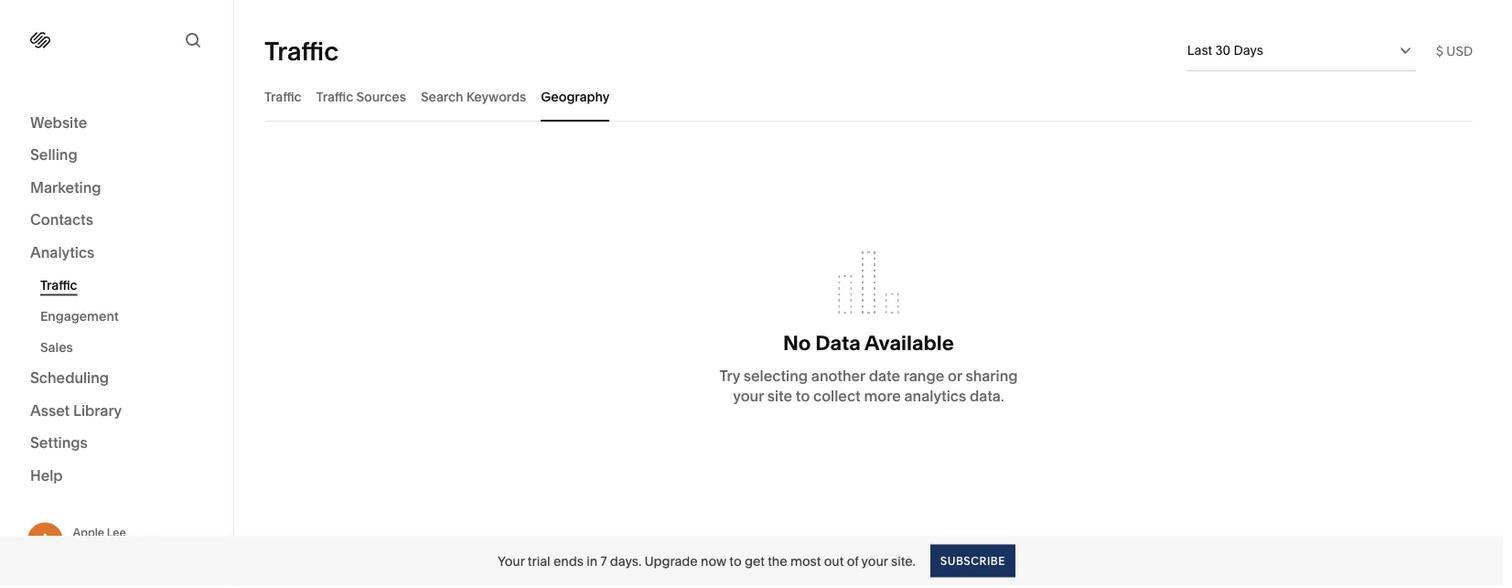Task type: vqa. For each thing, say whether or not it's contained in the screenshot.
Email
no



Task type: locate. For each thing, give the bounding box(es) containing it.
most
[[790, 554, 821, 569]]

to right site
[[796, 387, 810, 405]]

traffic
[[264, 35, 339, 66], [264, 89, 302, 104], [316, 89, 353, 104], [40, 277, 77, 293]]

tab list containing traffic
[[264, 71, 1473, 122]]

last 30 days
[[1187, 43, 1264, 58]]

engagement link
[[40, 301, 213, 332]]

0 horizontal spatial your
[[733, 387, 764, 405]]

sources
[[356, 89, 406, 104]]

try
[[720, 367, 740, 385]]

days.
[[610, 554, 641, 569]]

0 horizontal spatial to
[[730, 554, 742, 569]]

asset library link
[[30, 401, 203, 422]]

1 vertical spatial your
[[862, 554, 888, 569]]

asset
[[30, 402, 70, 420]]

website link
[[30, 113, 203, 134]]

sharing
[[966, 367, 1018, 385]]

0 vertical spatial your
[[733, 387, 764, 405]]

settings
[[30, 434, 88, 452]]

your trial ends in 7 days. upgrade now to get the most out of your site.
[[498, 554, 916, 569]]

marketing link
[[30, 178, 203, 199]]

traffic inside button
[[316, 89, 353, 104]]

traffic sources
[[316, 89, 406, 104]]

to
[[796, 387, 810, 405], [730, 554, 742, 569]]

available
[[865, 331, 954, 356]]

settings link
[[30, 433, 203, 455]]

upgrade
[[645, 554, 698, 569]]

1 horizontal spatial to
[[796, 387, 810, 405]]

selecting
[[744, 367, 808, 385]]

your right of
[[862, 554, 888, 569]]

to left the get
[[730, 554, 742, 569]]

days
[[1234, 43, 1264, 58]]

try selecting another date range or sharing your site to collect more analytics data.
[[720, 367, 1018, 405]]

traffic left traffic sources button
[[264, 89, 302, 104]]

trial
[[528, 554, 550, 569]]

apple lee
[[73, 526, 126, 540]]

traffic button
[[264, 71, 302, 122]]

0 vertical spatial to
[[796, 387, 810, 405]]

last
[[1187, 43, 1212, 58]]

geography
[[541, 89, 610, 104]]

ends
[[553, 554, 584, 569]]

search keywords button
[[421, 71, 526, 122]]

analytics
[[904, 387, 966, 405]]

analytics link
[[30, 242, 203, 264]]

scheduling link
[[30, 368, 203, 390]]

data
[[816, 331, 861, 356]]

1 vertical spatial to
[[730, 554, 742, 569]]

of
[[847, 554, 859, 569]]

site.
[[891, 554, 916, 569]]

your down try
[[733, 387, 764, 405]]

contacts link
[[30, 210, 203, 231]]

your
[[733, 387, 764, 405], [862, 554, 888, 569]]

last 30 days button
[[1187, 30, 1416, 70]]

traffic left sources
[[316, 89, 353, 104]]

tab list
[[264, 71, 1473, 122]]

traffic sources button
[[316, 71, 406, 122]]



Task type: describe. For each thing, give the bounding box(es) containing it.
more
[[864, 387, 901, 405]]

traffic up traffic "button"
[[264, 35, 339, 66]]

help link
[[30, 466, 63, 486]]

1 horizontal spatial your
[[862, 554, 888, 569]]

get
[[745, 554, 765, 569]]

data.
[[970, 387, 1004, 405]]

contacts
[[30, 211, 93, 229]]

subscribe button
[[930, 545, 1016, 578]]

site
[[767, 387, 792, 405]]

range
[[904, 367, 944, 385]]

out
[[824, 554, 844, 569]]

lee
[[107, 526, 126, 540]]

$
[[1436, 43, 1444, 59]]

sales
[[40, 339, 73, 355]]

selling link
[[30, 145, 203, 167]]

search
[[421, 89, 463, 104]]

asset library
[[30, 402, 122, 420]]

help
[[30, 467, 63, 484]]

sales link
[[40, 332, 213, 363]]

date
[[869, 367, 900, 385]]

search keywords
[[421, 89, 526, 104]]

website
[[30, 113, 87, 131]]

30
[[1216, 43, 1231, 58]]

analytics
[[30, 243, 94, 261]]

collect
[[813, 387, 861, 405]]

your inside "try selecting another date range or sharing your site to collect more analytics data."
[[733, 387, 764, 405]]

another
[[811, 367, 865, 385]]

in
[[587, 554, 598, 569]]

to inside "try selecting another date range or sharing your site to collect more analytics data."
[[796, 387, 810, 405]]

traffic link
[[40, 269, 213, 301]]

no
[[783, 331, 811, 356]]

library
[[73, 402, 122, 420]]

your
[[498, 554, 525, 569]]

7
[[601, 554, 607, 569]]

no data available
[[783, 331, 954, 356]]

traffic down analytics
[[40, 277, 77, 293]]

the
[[768, 554, 787, 569]]

apple lee button
[[27, 523, 203, 558]]

selling
[[30, 146, 77, 164]]

$ usd
[[1436, 43, 1473, 59]]

apple
[[73, 526, 104, 540]]

marketing
[[30, 178, 101, 196]]

engagement
[[40, 308, 119, 324]]

geography button
[[541, 71, 610, 122]]

keywords
[[466, 89, 526, 104]]

subscribe
[[940, 554, 1006, 568]]

or
[[948, 367, 962, 385]]

scheduling
[[30, 369, 109, 387]]

now
[[701, 554, 726, 569]]

usd
[[1447, 43, 1473, 59]]



